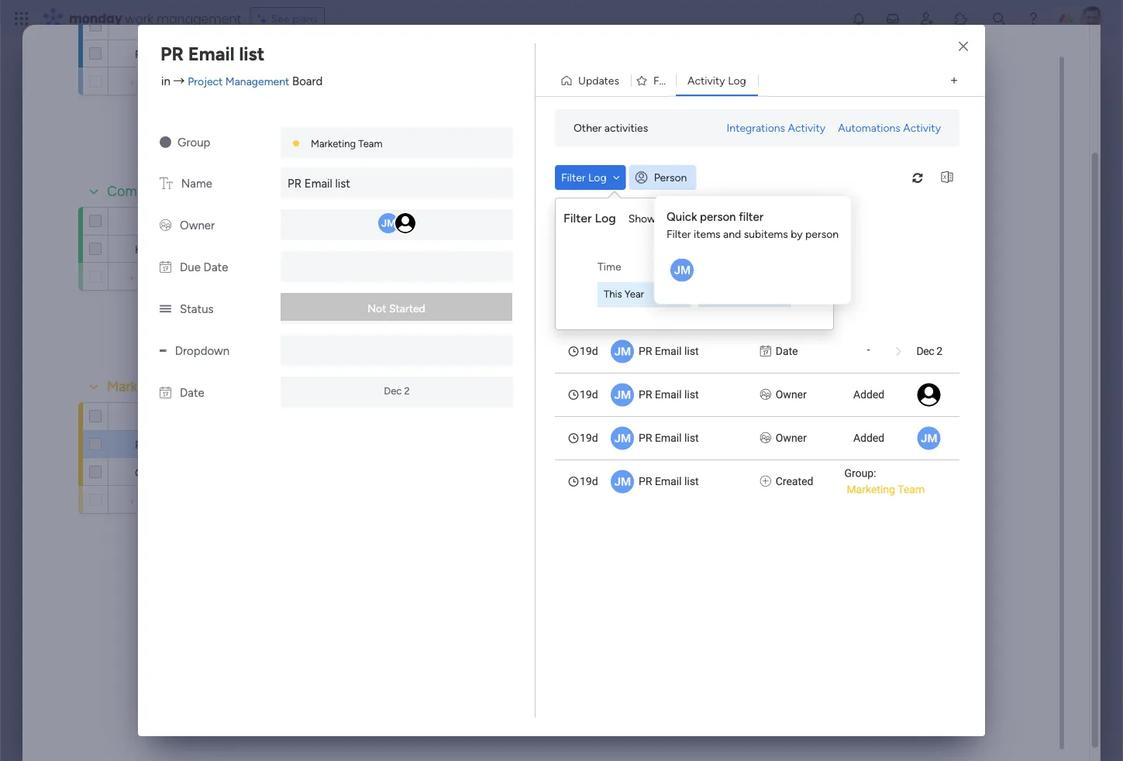 Task type: vqa. For each thing, say whether or not it's contained in the screenshot.
the left dec 2
yes



Task type: describe. For each thing, give the bounding box(es) containing it.
2 vertical spatial dec
[[887, 439, 905, 451]]

0 vertical spatial dapulse date column image
[[160, 261, 171, 275]]

help image
[[1026, 11, 1042, 26]]

management
[[226, 74, 290, 88]]

other activities
[[574, 121, 649, 135]]

owner element
[[401, 408, 443, 426]]

v2 status image
[[160, 303, 171, 316]]

status field for due date
[[633, 17, 673, 35]]

1 horizontal spatial team
[[359, 137, 383, 150]]

automations activity button
[[832, 116, 948, 140]]

1 vertical spatial 4
[[679, 289, 685, 300]]

29 for nov 29
[[520, 244, 531, 256]]

group:
[[845, 467, 877, 480]]

2 status field from the top
[[633, 213, 673, 230]]

suite
[[171, 466, 197, 479]]

dropdown inside pr email list dialog
[[175, 344, 230, 358]]

not started inside pr email list dialog
[[368, 302, 426, 315]]

quick
[[667, 210, 698, 224]]

2 due date field from the top
[[488, 213, 541, 230]]

due inside pr email list dialog
[[180, 261, 201, 275]]

2 vertical spatial dec 2
[[887, 439, 913, 451]]

board
[[292, 74, 323, 88]]

→
[[173, 74, 185, 88]]

completed
[[107, 183, 177, 200]]

by
[[791, 228, 803, 241]]

filter log inside button
[[562, 171, 607, 184]]

nov 29 earliest
[[496, 294, 533, 316]]

integrations activity
[[727, 121, 826, 135]]

group
[[178, 136, 211, 150]]

terry turtle image
[[1081, 6, 1105, 31]]

0 horizontal spatial dec 2
[[384, 385, 410, 397]]

activity log button
[[676, 68, 758, 93]]

due date for 1st the due date field
[[492, 19, 537, 33]]

owner for the bottom v2 multiple person column icon
[[776, 389, 807, 401]]

created
[[776, 475, 814, 488]]

in → project management board
[[161, 74, 323, 88]]

started inside pr email list dialog
[[389, 302, 426, 315]]

automations activity
[[839, 121, 942, 135]]

showing
[[629, 212, 671, 225]]

monday work management
[[69, 10, 241, 27]]

management
[[156, 10, 241, 27]]

filter
[[739, 210, 764, 224]]

clear button
[[730, 206, 768, 231]]

1 vertical spatial filter log
[[564, 211, 616, 226]]

1 vertical spatial filter
[[564, 211, 592, 226]]

19d for the bottom v2 multiple person column icon
[[580, 389, 599, 401]]

hire new interns
[[135, 243, 214, 256]]

2 vertical spatial dapulse date column image
[[160, 386, 171, 400]]

0 horizontal spatial team
[[173, 379, 206, 395]]

added for v2 multiple person column image
[[854, 432, 885, 445]]

0 horizontal spatial marketing
[[107, 379, 169, 395]]

items
[[694, 228, 721, 241]]

invite members image
[[920, 11, 935, 26]]

clear
[[736, 212, 762, 225]]

other
[[574, 121, 602, 135]]

list box inside pr email list dialog
[[555, 330, 960, 503]]

1 button
[[334, 235, 384, 263]]

close image
[[959, 41, 969, 52]]

updates button
[[555, 68, 631, 93]]

filter inside quick person filter filter items and subitems by person
[[667, 228, 692, 241]]

status field for date
[[633, 408, 673, 425]]

research
[[135, 47, 180, 61]]

this
[[604, 288, 622, 300]]

29 for nov 29 earliest
[[520, 294, 533, 308]]

due for second the due date field from the top of the page
[[492, 215, 512, 228]]

filter log button
[[555, 165, 626, 190]]

help button
[[992, 717, 1046, 743]]

earliest
[[500, 304, 530, 316]]

new
[[158, 243, 178, 256]]

inbox image
[[886, 11, 901, 26]]

due for 1st the due date field
[[492, 19, 512, 33]]

v2 sun image
[[160, 136, 171, 150]]

in
[[161, 74, 171, 88]]

2 vertical spatial 2
[[908, 439, 913, 451]]

item
[[235, 19, 257, 32]]

0 vertical spatial log
[[728, 74, 747, 87]]

quick person filter filter items and subitems by person
[[667, 210, 839, 241]]

project
[[188, 74, 223, 88]]

and
[[724, 228, 742, 241]]

add view image
[[952, 75, 958, 86]]

activity log
[[688, 74, 747, 87]]

plans
[[292, 12, 318, 25]]

2 horizontal spatial 2
[[937, 345, 943, 358]]

integrations
[[727, 121, 786, 135]]

refresh image
[[906, 172, 931, 183]]

1
[[363, 248, 366, 257]]

1 vertical spatial 2
[[405, 385, 410, 397]]

owner for the topmost v2 multiple person column icon
[[180, 219, 215, 233]]

export to excel image
[[935, 172, 960, 183]]

2 horizontal spatial dec 2
[[917, 345, 943, 358]]

name
[[181, 177, 212, 191]]

work
[[125, 10, 153, 27]]



Task type: locate. For each thing, give the bounding box(es) containing it.
dapulse plus image left created
[[761, 474, 772, 490]]

nov down nov 29
[[496, 294, 517, 308]]

3 dropdown field from the top
[[762, 408, 821, 425]]

integrations activity button
[[721, 116, 832, 140]]

1 added from the top
[[854, 389, 885, 401]]

1 vertical spatial date field
[[885, 408, 916, 425]]

dropdown left notifications "image"
[[766, 19, 817, 33]]

1 vertical spatial status field
[[633, 213, 673, 230]]

1 horizontal spatial 2
[[908, 439, 913, 451]]

dapulse text column image
[[160, 177, 173, 191]]

activity for integrations activity
[[788, 121, 826, 135]]

team inside group: marketing team
[[898, 484, 925, 496]]

4 19d from the top
[[580, 475, 599, 488]]

notifications image
[[852, 11, 867, 26]]

marketing
[[311, 137, 356, 150], [107, 379, 169, 395], [847, 484, 896, 496]]

apps image
[[954, 11, 970, 26]]

1 vertical spatial owner field
[[402, 213, 443, 230]]

files button
[[631, 68, 676, 93]]

2 vertical spatial dropdown field
[[762, 408, 821, 425]]

0 horizontal spatial v2 multiple person column image
[[160, 219, 171, 233]]

1 horizontal spatial person
[[806, 228, 839, 241]]

1 dropdown field from the top
[[762, 17, 821, 35]]

3 due date field from the top
[[488, 408, 541, 425]]

dapulse plus image up close icon
[[962, 17, 977, 35]]

filter log
[[562, 171, 607, 184], [564, 211, 616, 226]]

3 19d from the top
[[580, 432, 599, 445]]

1 horizontal spatial dec
[[887, 439, 905, 451]]

activity inside activity log button
[[688, 74, 726, 87]]

1 owner field from the top
[[402, 17, 443, 35]]

19d for leftmost the dapulse plus image
[[580, 475, 599, 488]]

list box containing 19d
[[555, 330, 960, 503]]

1 vertical spatial 29
[[520, 294, 533, 308]]

person right by
[[806, 228, 839, 241]]

1 horizontal spatial dapulse plus image
[[962, 17, 977, 35]]

log down angle down image
[[595, 211, 616, 226]]

29 down nov 29
[[520, 294, 533, 308]]

added
[[854, 389, 885, 401], [854, 432, 885, 445]]

v2 multiple person column image
[[761, 430, 772, 447]]

due date for second the due date field from the top of the page
[[492, 215, 537, 228]]

activity up 'refresh' image at the top right of the page
[[904, 121, 942, 135]]

0 vertical spatial filter log
[[562, 171, 607, 184]]

dropdown field for due date
[[762, 17, 821, 35]]

status inside pr email list dialog
[[180, 303, 214, 316]]

time
[[598, 260, 622, 273]]

3 status field from the top
[[633, 408, 673, 425]]

nov inside the nov 29 earliest
[[496, 294, 517, 308]]

due for 3rd the due date field from the top
[[492, 410, 512, 424]]

1 vertical spatial nov
[[496, 294, 517, 308]]

2 added from the top
[[854, 432, 885, 445]]

not started
[[624, 243, 682, 256], [368, 302, 426, 315], [624, 439, 682, 452], [624, 466, 682, 479]]

person
[[654, 171, 688, 184]]

1 vertical spatial v2 multiple person column image
[[761, 387, 772, 403]]

marketing team inside pr email list dialog
[[311, 137, 383, 150]]

project management link
[[188, 74, 290, 88]]

activity right integrations
[[788, 121, 826, 135]]

not inside pr email list dialog
[[368, 302, 387, 315]]

1 vertical spatial dec
[[384, 385, 402, 397]]

1 due date field from the top
[[488, 17, 541, 35]]

date
[[514, 19, 537, 33], [889, 19, 912, 33], [514, 215, 537, 228], [204, 261, 228, 275], [776, 345, 799, 358], [180, 386, 205, 400], [514, 410, 537, 424], [889, 410, 912, 424]]

marketing inside group: marketing team
[[847, 484, 896, 496]]

activity inside integrations activity button
[[788, 121, 826, 135]]

showing 4 activities
[[629, 212, 727, 225]]

0 vertical spatial dropdown field
[[762, 17, 821, 35]]

1 19d from the top
[[580, 345, 599, 358]]

filter log left angle down image
[[562, 171, 607, 184]]

1 date field from the top
[[885, 17, 916, 35]]

gifting
[[135, 466, 169, 479]]

activity
[[688, 74, 726, 87], [788, 121, 826, 135], [904, 121, 942, 135]]

year
[[625, 288, 645, 300]]

29
[[520, 244, 531, 256], [520, 294, 533, 308]]

person up items
[[700, 210, 736, 224]]

Dropdown field
[[762, 17, 821, 35], [762, 213, 821, 230], [762, 408, 821, 425]]

0 vertical spatial nov
[[498, 244, 517, 256]]

0 horizontal spatial dec
[[384, 385, 402, 397]]

0 horizontal spatial marketing team
[[107, 379, 206, 395]]

1 status field from the top
[[633, 17, 673, 35]]

2 vertical spatial team
[[898, 484, 925, 496]]

v2 multiple person column image
[[160, 219, 171, 233], [761, 387, 772, 403]]

0 horizontal spatial 2
[[405, 385, 410, 397]]

0 vertical spatial status field
[[633, 17, 673, 35]]

pr
[[161, 42, 184, 65], [288, 177, 302, 191], [639, 345, 653, 358], [639, 389, 653, 401], [639, 432, 653, 445], [135, 438, 148, 451], [639, 475, 653, 488]]

2 19d from the top
[[580, 389, 599, 401]]

2 owner field from the top
[[402, 213, 443, 230]]

1 vertical spatial marketing
[[107, 379, 169, 395]]

2 horizontal spatial dec
[[917, 345, 935, 358]]

0 horizontal spatial activity
[[688, 74, 726, 87]]

19d
[[580, 345, 599, 358], [580, 389, 599, 401], [580, 432, 599, 445], [580, 475, 599, 488]]

1 vertical spatial log
[[589, 171, 607, 184]]

1 vertical spatial dec 2
[[384, 385, 410, 397]]

nov
[[498, 244, 517, 256], [496, 294, 517, 308]]

filter inside filter log button
[[562, 171, 586, 184]]

log left angle down image
[[589, 171, 607, 184]]

1 vertical spatial due date field
[[488, 213, 541, 230]]

v2 multiple person column image up v2 multiple person column image
[[761, 387, 772, 403]]

subitems
[[744, 228, 789, 241]]

0 horizontal spatial dapulse plus image
[[761, 474, 772, 490]]

nov up the nov 29 earliest
[[498, 244, 517, 256]]

hire
[[135, 243, 155, 256]]

0 vertical spatial filter
[[562, 171, 586, 184]]

1 horizontal spatial activity
[[788, 121, 826, 135]]

dropdown field for date
[[762, 408, 821, 425]]

email
[[188, 42, 235, 65], [305, 177, 333, 191], [655, 345, 682, 358], [655, 389, 682, 401], [655, 432, 682, 445], [151, 438, 177, 451], [655, 475, 682, 488]]

Date field
[[885, 17, 916, 35], [885, 408, 916, 425]]

nov 29
[[498, 244, 531, 256]]

2 vertical spatial log
[[595, 211, 616, 226]]

1 horizontal spatial marketing team
[[311, 137, 383, 150]]

1 vertical spatial marketing team
[[107, 379, 206, 395]]

filter
[[562, 171, 586, 184], [564, 211, 592, 226], [667, 228, 692, 241]]

v2 multiple person column image up new
[[160, 219, 171, 233]]

nov for nov 29 earliest
[[496, 294, 517, 308]]

added for the bottom v2 multiple person column icon
[[854, 389, 885, 401]]

person button
[[630, 165, 697, 190]]

list
[[239, 42, 265, 65], [335, 177, 351, 191], [685, 345, 699, 358], [685, 389, 699, 401], [685, 432, 699, 445], [179, 438, 194, 451], [685, 475, 699, 488]]

2 dropdown field from the top
[[762, 213, 821, 230]]

2 horizontal spatial marketing
[[847, 484, 896, 496]]

marketing down group:
[[847, 484, 896, 496]]

Due Date field
[[488, 17, 541, 35], [488, 213, 541, 230], [488, 408, 541, 425]]

marketing down board
[[311, 137, 356, 150]]

due date
[[492, 19, 537, 33], [492, 215, 537, 228], [180, 261, 228, 275], [492, 410, 537, 424]]

2 vertical spatial due date field
[[488, 408, 541, 425]]

0 horizontal spatial person
[[700, 210, 736, 224]]

activity right files
[[688, 74, 726, 87]]

dropdown right filter
[[766, 215, 817, 228]]

filter log down filter log button
[[564, 211, 616, 226]]

due
[[492, 19, 512, 33], [492, 215, 512, 228], [180, 261, 201, 275], [492, 410, 512, 424]]

0 vertical spatial 4
[[674, 212, 681, 225]]

angle down image
[[613, 172, 620, 183]]

see plans button
[[250, 7, 325, 30]]

0 vertical spatial added
[[854, 389, 885, 401]]

dapulse plus image
[[962, 17, 977, 35], [761, 474, 772, 490]]

dec 2
[[917, 345, 943, 358], [384, 385, 410, 397], [887, 439, 913, 451]]

1 vertical spatial dropdown field
[[762, 213, 821, 230]]

2 vertical spatial marketing
[[847, 484, 896, 496]]

0 vertical spatial 2
[[937, 345, 943, 358]]

nov for nov 29
[[498, 244, 517, 256]]

due date inside pr email list dialog
[[180, 261, 228, 275]]

0 vertical spatial date field
[[885, 17, 916, 35]]

group: marketing team
[[845, 467, 925, 496]]

1 horizontal spatial activities
[[683, 212, 727, 225]]

2 date field from the top
[[885, 408, 916, 425]]

marketing down the v2 dropdown column image
[[107, 379, 169, 395]]

due date for 3rd the due date field from the top
[[492, 410, 537, 424]]

log
[[728, 74, 747, 87], [589, 171, 607, 184], [595, 211, 616, 226]]

0 vertical spatial dapulse plus image
[[962, 17, 977, 35]]

files
[[654, 74, 676, 87]]

0 vertical spatial activities
[[605, 121, 649, 135]]

0 vertical spatial v2 multiple person column image
[[160, 219, 171, 233]]

select product image
[[14, 11, 29, 26]]

4 right showing
[[674, 212, 681, 225]]

this year
[[604, 288, 645, 300]]

dropdown up v2 multiple person column image
[[766, 410, 817, 424]]

activity inside automations activity button
[[904, 121, 942, 135]]

list box
[[555, 330, 960, 503]]

filter down filter log button
[[564, 211, 592, 226]]

automations
[[839, 121, 901, 135]]

0 vertical spatial person
[[700, 210, 736, 224]]

0 vertical spatial owner field
[[402, 17, 443, 35]]

search everything image
[[992, 11, 1008, 26]]

pr email list dialog
[[0, 0, 1124, 762]]

pr email list
[[161, 42, 265, 65], [288, 177, 351, 191], [639, 345, 699, 358], [639, 389, 699, 401], [639, 432, 699, 445], [135, 438, 194, 451], [639, 475, 699, 488]]

0 vertical spatial dec 2
[[917, 345, 943, 358]]

dropdown right the v2 dropdown column image
[[175, 344, 230, 358]]

dapulse date column image
[[160, 261, 171, 275], [761, 344, 772, 360], [160, 386, 171, 400]]

1 vertical spatial dapulse plus image
[[761, 474, 772, 490]]

0 vertical spatial 29
[[520, 244, 531, 256]]

0 vertical spatial marketing
[[311, 137, 356, 150]]

marketing team down the v2 dropdown column image
[[107, 379, 206, 395]]

v2 dropdown column image
[[160, 344, 167, 358]]

help
[[1005, 722, 1033, 738]]

filter down showing 4 activities
[[667, 228, 692, 241]]

status
[[637, 19, 669, 33], [637, 215, 669, 228], [180, 303, 214, 316], [637, 410, 669, 424]]

1 vertical spatial person
[[806, 228, 839, 241]]

interns
[[181, 243, 214, 256]]

dropdown
[[766, 19, 817, 33], [766, 215, 817, 228], [175, 344, 230, 358], [766, 410, 817, 424]]

Status field
[[633, 17, 673, 35], [633, 213, 673, 230], [633, 408, 673, 425]]

see plans
[[271, 12, 318, 25]]

1 vertical spatial dapulse date column image
[[761, 344, 772, 360]]

0 vertical spatial dec
[[917, 345, 935, 358]]

filter left angle down image
[[562, 171, 586, 184]]

0 horizontal spatial activities
[[605, 121, 649, 135]]

Owner field
[[402, 17, 443, 35], [402, 213, 443, 230]]

1 vertical spatial added
[[854, 432, 885, 445]]

activities right other
[[605, 121, 649, 135]]

1 horizontal spatial v2 multiple person column image
[[761, 387, 772, 403]]

1 horizontal spatial dec 2
[[887, 439, 913, 451]]

29 inside the nov 29 earliest
[[520, 294, 533, 308]]

started
[[646, 243, 682, 256], [389, 302, 426, 315], [646, 439, 682, 452], [646, 466, 682, 479]]

log up integrations
[[728, 74, 747, 87]]

0 vertical spatial marketing team
[[311, 137, 383, 150]]

1 vertical spatial team
[[173, 379, 206, 395]]

4 right the year
[[679, 289, 685, 300]]

person
[[700, 210, 736, 224], [806, 228, 839, 241]]

1 vertical spatial activities
[[683, 212, 727, 225]]

activities up items
[[683, 212, 727, 225]]

owner for v2 multiple person column image
[[776, 432, 807, 445]]

marketing team
[[311, 137, 383, 150], [107, 379, 206, 395]]

see
[[271, 12, 290, 25]]

monday
[[69, 10, 122, 27]]

1 horizontal spatial marketing
[[311, 137, 356, 150]]

dec
[[917, 345, 935, 358], [384, 385, 402, 397], [887, 439, 905, 451]]

activity for automations activity
[[904, 121, 942, 135]]

0 vertical spatial due date field
[[488, 17, 541, 35]]

2 vertical spatial filter
[[667, 228, 692, 241]]

date field up group: marketing team
[[885, 408, 916, 425]]

2 horizontal spatial activity
[[904, 121, 942, 135]]

29 up the nov 29 earliest
[[520, 244, 531, 256]]

owner
[[406, 19, 439, 33], [406, 215, 439, 228], [180, 219, 215, 233], [776, 389, 807, 401], [776, 432, 807, 445]]

updates
[[579, 74, 620, 87]]

activities
[[605, 121, 649, 135], [683, 212, 727, 225]]

not
[[624, 243, 643, 256], [368, 302, 387, 315], [624, 439, 643, 452], [624, 466, 643, 479]]

marketing team down board
[[311, 137, 383, 150]]

0 vertical spatial team
[[359, 137, 383, 150]]

2
[[937, 345, 943, 358], [405, 385, 410, 397], [908, 439, 913, 451]]

date field left invite members "icon"
[[885, 17, 916, 35]]

gifting suite
[[135, 466, 197, 479]]

2 vertical spatial status field
[[633, 408, 673, 425]]

team
[[359, 137, 383, 150], [173, 379, 206, 395], [898, 484, 925, 496]]

4
[[674, 212, 681, 225], [679, 289, 685, 300]]

2 horizontal spatial team
[[898, 484, 925, 496]]

19d for v2 multiple person column image
[[580, 432, 599, 445]]



